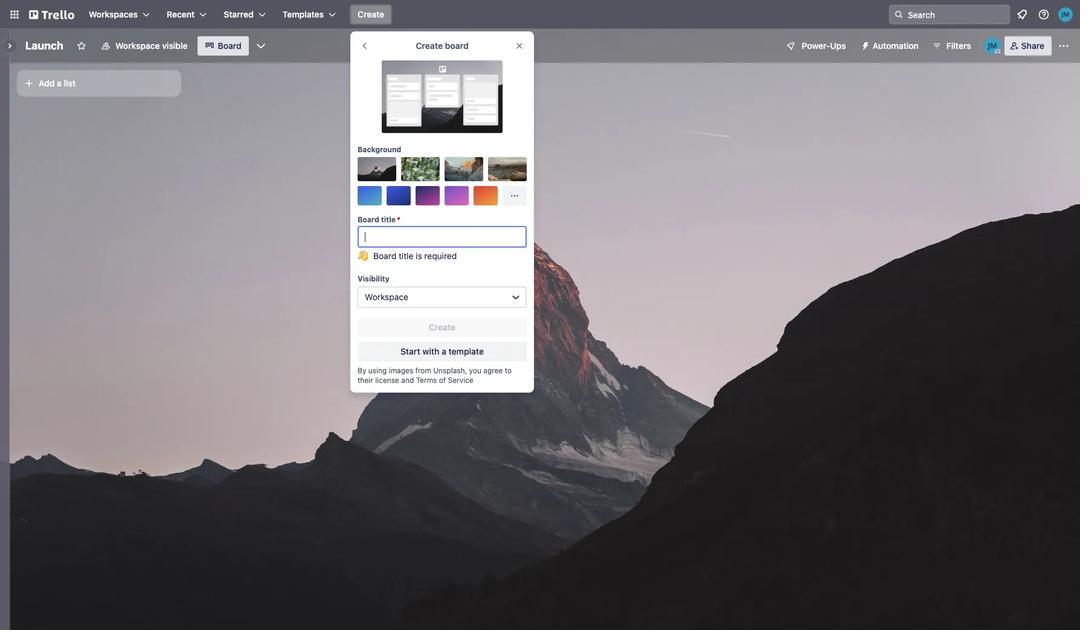 Task type: describe. For each thing, give the bounding box(es) containing it.
launch
[[25, 39, 63, 52]]

a inside button
[[57, 78, 62, 88]]

jeremy miller (jeremymiller198) image
[[1059, 7, 1073, 22]]

terms of service link
[[416, 376, 474, 385]]

starred
[[224, 9, 254, 19]]

images
[[389, 366, 413, 375]]

by
[[358, 366, 366, 375]]

required
[[424, 251, 457, 261]]

primary element
[[0, 0, 1080, 29]]

workspaces
[[89, 9, 138, 19]]

board link
[[197, 36, 249, 56]]

board
[[445, 40, 469, 51]]

starred button
[[216, 5, 273, 24]]

start with a template button
[[358, 342, 527, 361]]

share
[[1022, 40, 1045, 51]]

recent button
[[160, 5, 214, 24]]

and
[[401, 376, 414, 385]]

1 vertical spatial create button
[[358, 318, 527, 337]]

list
[[64, 78, 76, 88]]

with
[[423, 346, 440, 356]]

add
[[39, 78, 55, 88]]

power-
[[802, 40, 830, 51]]

back to home image
[[29, 5, 74, 24]]

workspace visible button
[[94, 36, 195, 56]]

switch to… image
[[8, 8, 21, 21]]

template
[[449, 346, 484, 356]]

power-ups button
[[778, 36, 853, 56]]

ups
[[830, 40, 846, 51]]

create button inside primary "element"
[[350, 5, 392, 24]]

license and terms of service
[[375, 376, 474, 385]]

👋 board title is required
[[358, 251, 457, 261]]

board title *
[[358, 215, 400, 224]]

customize views image
[[255, 40, 267, 52]]

license link
[[375, 376, 399, 385]]

search image
[[894, 10, 904, 19]]

share button
[[1005, 36, 1052, 56]]

is
[[416, 251, 422, 261]]

start with a template
[[401, 346, 484, 356]]

wave image
[[358, 250, 369, 267]]



Task type: locate. For each thing, give the bounding box(es) containing it.
of
[[439, 376, 446, 385]]

title
[[381, 215, 396, 224], [399, 251, 414, 261]]

create for the bottommost create 'button'
[[429, 322, 456, 332]]

workspace for workspace
[[365, 292, 408, 302]]

1 vertical spatial board
[[358, 215, 379, 224]]

0 vertical spatial title
[[381, 215, 396, 224]]

workspace down workspaces "popup button"
[[115, 40, 160, 51]]

workspaces button
[[82, 5, 157, 24]]

service
[[448, 376, 474, 385]]

a inside start with a template "button"
[[442, 346, 446, 356]]

add a list
[[39, 78, 76, 88]]

0 vertical spatial create button
[[350, 5, 392, 24]]

filters
[[947, 40, 971, 51]]

a right with on the bottom
[[442, 346, 446, 356]]

0 vertical spatial board
[[218, 40, 242, 51]]

you
[[469, 366, 482, 375]]

board for board
[[218, 40, 242, 51]]

1 horizontal spatial title
[[399, 251, 414, 261]]

workspace inside button
[[115, 40, 160, 51]]

star or unstar board image
[[77, 41, 86, 51]]

2 vertical spatial board
[[373, 251, 396, 261]]

2 vertical spatial create
[[429, 322, 456, 332]]

1 horizontal spatial a
[[442, 346, 446, 356]]

Search field
[[904, 5, 1010, 24]]

a left list
[[57, 78, 62, 88]]

workspace
[[115, 40, 160, 51], [365, 292, 408, 302]]

create button up "return to previous screen" image
[[350, 5, 392, 24]]

create button
[[350, 5, 392, 24], [358, 318, 527, 337]]

0 horizontal spatial workspace
[[115, 40, 160, 51]]

templates button
[[275, 5, 343, 24]]

board
[[218, 40, 242, 51], [358, 215, 379, 224], [373, 251, 396, 261]]

jeremy miller (jeremymiller198) image
[[984, 37, 1001, 54]]

license
[[375, 376, 399, 385]]

close popover image
[[515, 41, 524, 51]]

board left *
[[358, 215, 379, 224]]

👋
[[358, 251, 369, 261]]

start
[[401, 346, 420, 356]]

1 horizontal spatial workspace
[[365, 292, 408, 302]]

workspace down visibility
[[365, 292, 408, 302]]

title left *
[[381, 215, 396, 224]]

create
[[358, 9, 384, 19], [416, 40, 443, 51], [429, 322, 456, 332]]

automation button
[[856, 36, 926, 56]]

0 vertical spatial create
[[358, 9, 384, 19]]

0 horizontal spatial title
[[381, 215, 396, 224]]

create button up start with a template
[[358, 318, 527, 337]]

*
[[397, 215, 400, 224]]

create board
[[416, 40, 469, 51]]

0 vertical spatial workspace
[[115, 40, 160, 51]]

0 horizontal spatial a
[[57, 78, 62, 88]]

terms
[[416, 376, 437, 385]]

their
[[358, 376, 373, 385]]

sm image
[[856, 36, 873, 53]]

create up start with a template
[[429, 322, 456, 332]]

1 vertical spatial title
[[399, 251, 414, 261]]

a
[[57, 78, 62, 88], [442, 346, 446, 356]]

workspace visible
[[115, 40, 188, 51]]

title left is
[[399, 251, 414, 261]]

templates
[[283, 9, 324, 19]]

0 vertical spatial a
[[57, 78, 62, 88]]

show menu image
[[1058, 40, 1070, 52]]

add a list button
[[17, 70, 181, 97]]

Board name text field
[[19, 36, 69, 56]]

board for board title *
[[358, 215, 379, 224]]

create inside primary "element"
[[358, 9, 384, 19]]

background
[[358, 145, 401, 154]]

using
[[368, 366, 387, 375]]

board left customize views icon
[[218, 40, 242, 51]]

by using images from unsplash, you agree to their
[[358, 366, 512, 385]]

create up "return to previous screen" image
[[358, 9, 384, 19]]

create left board on the left top of page
[[416, 40, 443, 51]]

visible
[[162, 40, 188, 51]]

board right 👋
[[373, 251, 396, 261]]

custom image image
[[372, 164, 382, 174]]

background element
[[358, 157, 527, 205]]

return to previous screen image
[[360, 41, 370, 51]]

agree
[[484, 366, 503, 375]]

to
[[505, 366, 512, 375]]

workspace for workspace visible
[[115, 40, 160, 51]]

visibility
[[358, 274, 390, 283]]

1 vertical spatial a
[[442, 346, 446, 356]]

from
[[415, 366, 431, 375]]

1 vertical spatial create
[[416, 40, 443, 51]]

create for create board
[[416, 40, 443, 51]]

automation
[[873, 40, 919, 51]]

filters button
[[928, 36, 975, 56]]

0 notifications image
[[1015, 7, 1030, 22]]

recent
[[167, 9, 195, 19]]

1 vertical spatial workspace
[[365, 292, 408, 302]]

open information menu image
[[1038, 8, 1050, 21]]

unsplash,
[[433, 366, 467, 375]]

power-ups
[[802, 40, 846, 51]]

None text field
[[358, 226, 527, 248]]

this member is an admin of this board. image
[[995, 49, 1000, 54]]



Task type: vqa. For each thing, say whether or not it's contained in the screenshot.
license
yes



